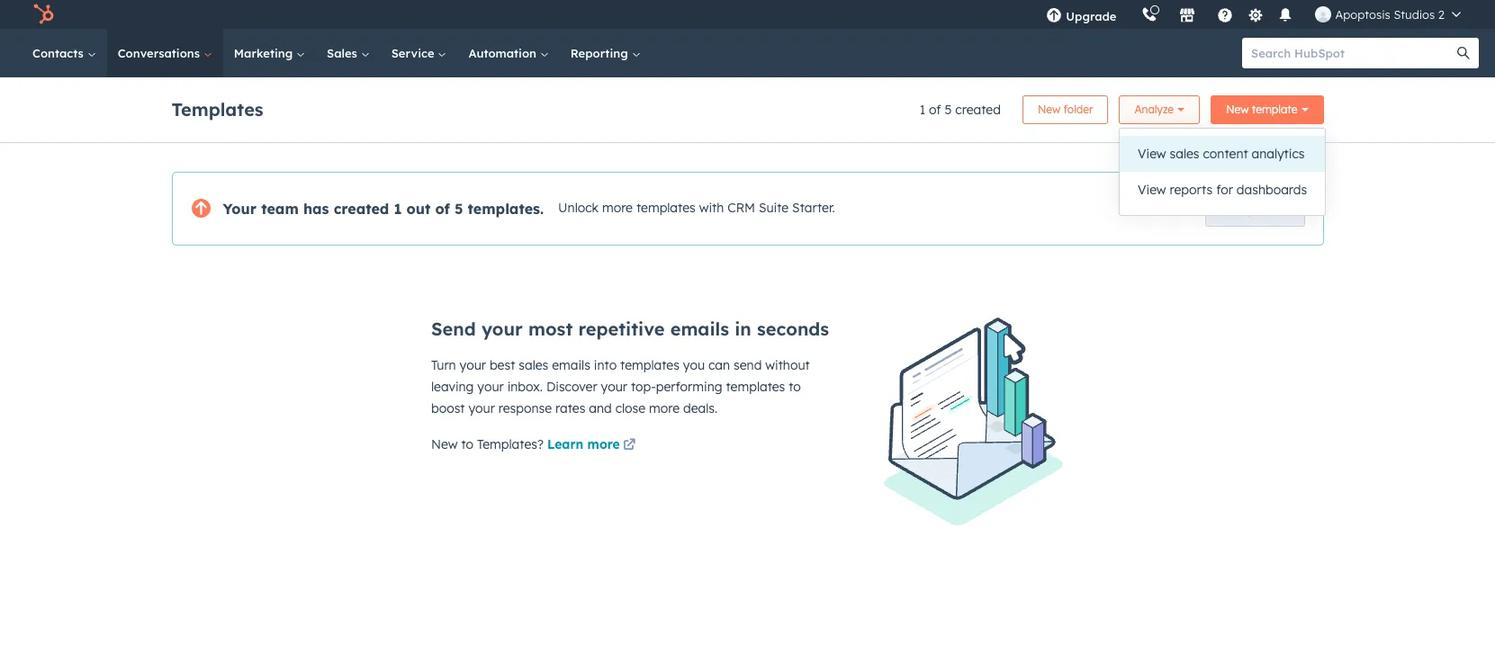 Task type: locate. For each thing, give the bounding box(es) containing it.
templates left with
[[637, 200, 696, 216]]

1 link opens in a new window image from the top
[[623, 436, 636, 457]]

1 horizontal spatial emails
[[671, 318, 729, 340]]

new left folder
[[1038, 103, 1061, 116]]

more right unlock
[[602, 200, 633, 216]]

analytics
[[1252, 146, 1305, 162]]

to inside turn your best sales emails into templates you can send without leaving your inbox. discover your top-performing templates to boost your response rates and close more deals.
[[789, 379, 801, 395]]

to down boost
[[461, 437, 474, 453]]

templates
[[637, 200, 696, 216], [620, 357, 680, 374], [726, 379, 785, 395]]

new folder
[[1038, 103, 1093, 116]]

1 of 5 created
[[920, 102, 1001, 118]]

new left template
[[1226, 103, 1249, 116]]

2 horizontal spatial new
[[1226, 103, 1249, 116]]

1 vertical spatial created
[[334, 200, 389, 218]]

1 vertical spatial 5
[[455, 200, 463, 218]]

and
[[589, 401, 612, 417]]

more inside turn your best sales emails into templates you can send without leaving your inbox. discover your top-performing templates to boost your response rates and close more deals.
[[649, 401, 680, 417]]

view for view reports for dashboards
[[1138, 182, 1167, 198]]

learn more
[[547, 437, 620, 453]]

help button
[[1211, 0, 1241, 29]]

0 vertical spatial upgrade
[[1066, 9, 1117, 23]]

0 vertical spatial 5
[[945, 102, 952, 118]]

your right boost
[[469, 401, 495, 417]]

link opens in a new window image inside learn more link
[[623, 439, 636, 453]]

sales up "reports"
[[1170, 146, 1200, 162]]

sales inside turn your best sales emails into templates you can send without leaving your inbox. discover your top-performing templates to boost your response rates and close more deals.
[[519, 357, 549, 374]]

0 vertical spatial sales
[[1170, 146, 1200, 162]]

0 horizontal spatial upgrade
[[1066, 9, 1117, 23]]

0 horizontal spatial to
[[461, 437, 474, 453]]

apoptosis studios 2 button
[[1305, 0, 1472, 29]]

0 horizontal spatial 1
[[394, 200, 402, 218]]

settings link
[[1245, 5, 1267, 24]]

1 horizontal spatial upgrade
[[1228, 201, 1283, 217]]

crm
[[728, 200, 755, 216]]

studios
[[1394, 7, 1435, 22]]

has
[[303, 200, 329, 218]]

content
[[1203, 146, 1249, 162]]

sales
[[1170, 146, 1200, 162], [519, 357, 549, 374]]

1
[[920, 102, 926, 118], [394, 200, 402, 218]]

1 horizontal spatial sales
[[1170, 146, 1200, 162]]

5
[[945, 102, 952, 118], [455, 200, 463, 218]]

created inside the templates banner
[[956, 102, 1001, 118]]

reporting
[[571, 46, 632, 60]]

0 horizontal spatial of
[[435, 200, 450, 218]]

view down analyze
[[1138, 146, 1167, 162]]

link opens in a new window image
[[623, 436, 636, 457], [623, 439, 636, 453]]

1 vertical spatial of
[[435, 200, 450, 218]]

1 vertical spatial view
[[1138, 182, 1167, 198]]

emails for in
[[671, 318, 729, 340]]

2 vertical spatial more
[[588, 437, 620, 453]]

service link
[[381, 29, 458, 77]]

more for learn more
[[588, 437, 620, 453]]

analyze
[[1135, 103, 1174, 116]]

contacts
[[32, 46, 87, 60]]

emails up you
[[671, 318, 729, 340]]

1 vertical spatial emails
[[552, 357, 591, 374]]

calling icon image
[[1142, 7, 1158, 23]]

without
[[766, 357, 810, 374]]

0 horizontal spatial sales
[[519, 357, 549, 374]]

to down without
[[789, 379, 801, 395]]

1 horizontal spatial to
[[789, 379, 801, 395]]

0 vertical spatial more
[[602, 200, 633, 216]]

created right has
[[334, 200, 389, 218]]

upgrade image
[[1047, 8, 1063, 24]]

1 horizontal spatial 1
[[920, 102, 926, 118]]

notifications button
[[1271, 0, 1302, 29]]

conversations
[[118, 46, 203, 60]]

to
[[789, 379, 801, 395], [461, 437, 474, 453]]

view for view sales content analytics
[[1138, 146, 1167, 162]]

automation link
[[458, 29, 560, 77]]

0 vertical spatial 1
[[920, 102, 926, 118]]

1 view from the top
[[1138, 146, 1167, 162]]

emails up the discover
[[552, 357, 591, 374]]

1 horizontal spatial of
[[929, 102, 941, 118]]

new inside button
[[1038, 103, 1061, 116]]

team
[[261, 200, 299, 218]]

0 vertical spatial of
[[929, 102, 941, 118]]

2 link opens in a new window image from the top
[[623, 439, 636, 453]]

turn your best sales emails into templates you can send without leaving your inbox. discover your top-performing templates to boost your response rates and close more deals.
[[431, 357, 810, 417]]

upgrade down the "dashboards"
[[1228, 201, 1283, 217]]

in
[[735, 318, 752, 340]]

view left "reports"
[[1138, 182, 1167, 198]]

new
[[1038, 103, 1061, 116], [1226, 103, 1249, 116], [431, 437, 458, 453]]

templates down send
[[726, 379, 785, 395]]

emails inside turn your best sales emails into templates you can send without leaving your inbox. discover your top-performing templates to boost your response rates and close more deals.
[[552, 357, 591, 374]]

of
[[929, 102, 941, 118], [435, 200, 450, 218]]

leaving
[[431, 379, 474, 395]]

0 vertical spatial created
[[956, 102, 1001, 118]]

view reports for dashboards
[[1138, 182, 1308, 198]]

created left 'new folder' button
[[956, 102, 1001, 118]]

1 horizontal spatial new
[[1038, 103, 1061, 116]]

1 vertical spatial templates
[[620, 357, 680, 374]]

more down and
[[588, 437, 620, 453]]

more down top- in the bottom left of the page
[[649, 401, 680, 417]]

view sales content analytics
[[1138, 146, 1305, 162]]

folder
[[1064, 103, 1093, 116]]

emails
[[671, 318, 729, 340], [552, 357, 591, 374]]

templates up top- in the bottom left of the page
[[620, 357, 680, 374]]

view inside 'link'
[[1138, 182, 1167, 198]]

can
[[709, 357, 730, 374]]

created
[[956, 102, 1001, 118], [334, 200, 389, 218]]

your down into
[[601, 379, 628, 395]]

0 vertical spatial emails
[[671, 318, 729, 340]]

more
[[602, 200, 633, 216], [649, 401, 680, 417], [588, 437, 620, 453]]

with
[[699, 200, 724, 216]]

upgrade right upgrade image
[[1066, 9, 1117, 23]]

inbox.
[[508, 379, 543, 395]]

created for has
[[334, 200, 389, 218]]

0 vertical spatial templates
[[637, 200, 696, 216]]

search image
[[1458, 47, 1470, 59]]

0 vertical spatial to
[[789, 379, 801, 395]]

0 horizontal spatial emails
[[552, 357, 591, 374]]

learn more link
[[547, 436, 639, 457]]

view
[[1138, 146, 1167, 162], [1138, 182, 1167, 198]]

into
[[594, 357, 617, 374]]

marketplaces image
[[1180, 8, 1196, 24]]

view reports for dashboards link
[[1120, 172, 1326, 208]]

analyze button
[[1120, 95, 1200, 124]]

1 horizontal spatial created
[[956, 102, 1001, 118]]

menu
[[1034, 0, 1474, 29]]

menu item
[[1130, 0, 1133, 29]]

upgrade
[[1066, 9, 1117, 23], [1228, 201, 1283, 217]]

new inside popup button
[[1226, 103, 1249, 116]]

service
[[391, 46, 438, 60]]

1 vertical spatial more
[[649, 401, 680, 417]]

your
[[223, 200, 257, 218]]

learn
[[547, 437, 584, 453]]

2 view from the top
[[1138, 182, 1167, 198]]

0 horizontal spatial new
[[431, 437, 458, 453]]

unlock more templates with crm suite starter.
[[558, 200, 835, 216]]

performing
[[656, 379, 723, 395]]

unlock
[[558, 200, 599, 216]]

new down boost
[[431, 437, 458, 453]]

your
[[482, 318, 523, 340], [460, 357, 486, 374], [478, 379, 504, 395], [601, 379, 628, 395], [469, 401, 495, 417]]

sales up "inbox."
[[519, 357, 549, 374]]

1 horizontal spatial 5
[[945, 102, 952, 118]]

0 horizontal spatial created
[[334, 200, 389, 218]]

1 vertical spatial sales
[[519, 357, 549, 374]]

reports
[[1170, 182, 1213, 198]]

0 vertical spatial view
[[1138, 146, 1167, 162]]

Search HubSpot search field
[[1243, 38, 1463, 68]]



Task type: vqa. For each thing, say whether or not it's contained in the screenshot.
right Upgrade
yes



Task type: describe. For each thing, give the bounding box(es) containing it.
out
[[407, 200, 431, 218]]

templates.
[[468, 200, 544, 218]]

best
[[490, 357, 515, 374]]

your up best
[[482, 318, 523, 340]]

templates banner
[[172, 90, 1324, 124]]

send
[[431, 318, 476, 340]]

rates
[[556, 401, 586, 417]]

apoptosis
[[1336, 7, 1391, 22]]

upgrade link
[[1206, 191, 1305, 227]]

most
[[529, 318, 573, 340]]

new to templates?
[[431, 437, 544, 453]]

2
[[1439, 7, 1445, 22]]

help image
[[1218, 8, 1234, 24]]

1 vertical spatial to
[[461, 437, 474, 453]]

new for new folder
[[1038, 103, 1061, 116]]

dashboards
[[1237, 182, 1308, 198]]

created for 5
[[956, 102, 1001, 118]]

new template
[[1226, 103, 1298, 116]]

2 vertical spatial templates
[[726, 379, 785, 395]]

upgrade inside "menu"
[[1066, 9, 1117, 23]]

new template button
[[1211, 95, 1324, 124]]

sales
[[327, 46, 361, 60]]

hubspot link
[[22, 4, 68, 25]]

calling icon button
[[1135, 3, 1166, 26]]

suite
[[759, 200, 789, 216]]

1 inside the templates banner
[[920, 102, 926, 118]]

templates
[[172, 98, 264, 120]]

contacts link
[[22, 29, 107, 77]]

settings image
[[1248, 8, 1264, 24]]

close
[[616, 401, 646, 417]]

new folder button
[[1023, 95, 1109, 124]]

of inside the templates banner
[[929, 102, 941, 118]]

0 horizontal spatial 5
[[455, 200, 463, 218]]

templates?
[[477, 437, 544, 453]]

deals.
[[683, 401, 718, 417]]

repetitive
[[578, 318, 665, 340]]

your right turn
[[460, 357, 486, 374]]

your team has created 1 out of 5 templates.
[[223, 200, 544, 218]]

sales link
[[316, 29, 381, 77]]

boost
[[431, 401, 465, 417]]

menu containing apoptosis studios 2
[[1034, 0, 1474, 29]]

your down best
[[478, 379, 504, 395]]

emails for into
[[552, 357, 591, 374]]

response
[[499, 401, 552, 417]]

you
[[683, 357, 705, 374]]

1 vertical spatial 1
[[394, 200, 402, 218]]

view sales content analytics link
[[1120, 136, 1326, 172]]

more for unlock more templates with crm suite starter.
[[602, 200, 633, 216]]

turn
[[431, 357, 456, 374]]

new for new template
[[1226, 103, 1249, 116]]

template
[[1252, 103, 1298, 116]]

notifications image
[[1278, 8, 1294, 24]]

5 inside the templates banner
[[945, 102, 952, 118]]

top-
[[631, 379, 656, 395]]

send your most repetitive emails in seconds
[[431, 318, 829, 340]]

seconds
[[757, 318, 829, 340]]

automation
[[469, 46, 540, 60]]

send
[[734, 357, 762, 374]]

search button
[[1449, 38, 1479, 68]]

for
[[1217, 182, 1234, 198]]

tara schultz image
[[1316, 6, 1332, 23]]

conversations link
[[107, 29, 223, 77]]

hubspot image
[[32, 4, 54, 25]]

reporting link
[[560, 29, 651, 77]]

discover
[[546, 379, 598, 395]]

1 vertical spatial upgrade
[[1228, 201, 1283, 217]]

marketplaces button
[[1169, 0, 1207, 29]]

new for new to templates?
[[431, 437, 458, 453]]

starter.
[[792, 200, 835, 216]]

apoptosis studios 2
[[1336, 7, 1445, 22]]

marketing
[[234, 46, 296, 60]]

marketing link
[[223, 29, 316, 77]]



